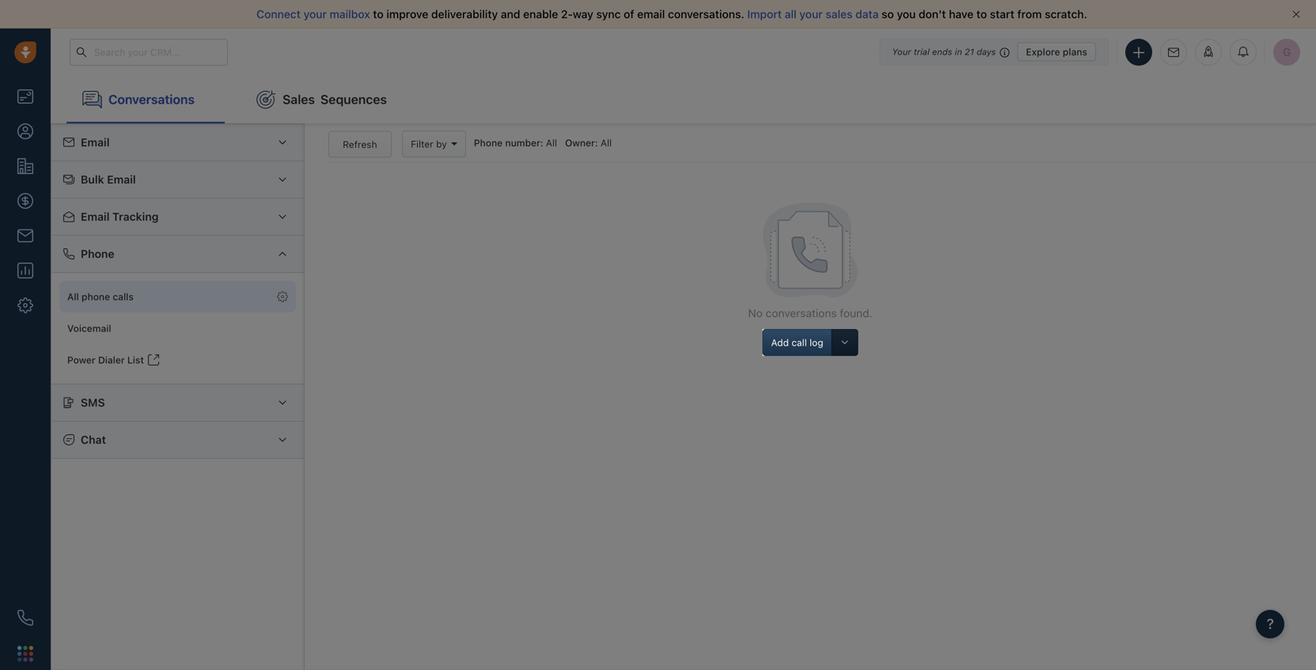 Task type: vqa. For each thing, say whether or not it's contained in the screenshot.
Add deal button in the top of the page
no



Task type: describe. For each thing, give the bounding box(es) containing it.
refresh
[[343, 139, 377, 150]]

your trial ends in 21 days
[[892, 47, 996, 57]]

1 to from the left
[[373, 8, 384, 21]]

sales sequences
[[283, 92, 387, 107]]

freshworks switcher image
[[17, 646, 33, 662]]

add
[[771, 337, 789, 348]]

Search your CRM... text field
[[70, 39, 228, 66]]

connect
[[257, 8, 301, 21]]

phone for phone
[[81, 247, 114, 260]]

trial
[[914, 47, 930, 57]]

power dialer list
[[67, 355, 144, 366]]

voicemail
[[67, 323, 111, 334]]

sales
[[283, 92, 315, 107]]

conversations link
[[66, 76, 225, 123]]

conversations
[[766, 307, 837, 320]]

add call log
[[771, 337, 824, 348]]

days
[[977, 47, 996, 57]]

import
[[747, 8, 782, 21]]

way
[[573, 8, 594, 21]]

deliverability
[[431, 8, 498, 21]]

no conversations found.
[[748, 307, 873, 320]]

don't
[[919, 8, 946, 21]]

refresh button
[[328, 131, 392, 158]]

2 : from the left
[[595, 137, 598, 149]]

sequences
[[321, 92, 387, 107]]

no
[[748, 307, 763, 320]]

explore
[[1026, 46, 1061, 57]]

sync
[[597, 8, 621, 21]]

1 : from the left
[[540, 137, 543, 149]]

so
[[882, 8, 894, 21]]

explore plans link
[[1018, 42, 1096, 61]]

call
[[792, 337, 807, 348]]



Task type: locate. For each thing, give the bounding box(es) containing it.
sales sequences link
[[241, 76, 403, 123]]

phone element
[[9, 602, 41, 634]]

0 horizontal spatial all
[[546, 137, 557, 149]]

improve
[[387, 8, 428, 21]]

1 horizontal spatial to
[[977, 8, 987, 21]]

owner
[[565, 137, 595, 149]]

your
[[304, 8, 327, 21], [800, 8, 823, 21]]

by
[[436, 139, 447, 150]]

phone for phone number : all owner : all
[[474, 137, 503, 149]]

0 horizontal spatial your
[[304, 8, 327, 21]]

email
[[637, 8, 665, 21]]

conversations
[[108, 92, 195, 107]]

found.
[[840, 307, 873, 320]]

phone left number
[[474, 137, 503, 149]]

enable
[[523, 8, 558, 21]]

: left owner
[[540, 137, 543, 149]]

ends
[[932, 47, 953, 57]]

power
[[67, 355, 96, 366]]

send email image
[[1168, 47, 1180, 58]]

phone up voicemail
[[81, 247, 114, 260]]

import all your sales data link
[[747, 8, 882, 21]]

your
[[892, 47, 912, 57]]

sales
[[826, 8, 853, 21]]

scratch.
[[1045, 8, 1088, 21]]

in
[[955, 47, 963, 57]]

power dialer list link
[[59, 344, 296, 376]]

1 all from the left
[[546, 137, 557, 149]]

to
[[373, 8, 384, 21], [977, 8, 987, 21]]

tab list containing conversations
[[51, 76, 1317, 123]]

0 horizontal spatial phone
[[81, 247, 114, 260]]

all left owner
[[546, 137, 557, 149]]

explore plans
[[1026, 46, 1088, 57]]

add call log button
[[763, 329, 832, 356]]

close image
[[1293, 10, 1301, 18]]

2 your from the left
[[800, 8, 823, 21]]

list
[[127, 355, 144, 366]]

data
[[856, 8, 879, 21]]

all
[[546, 137, 557, 149], [601, 137, 612, 149]]

phone number : all owner : all
[[474, 137, 612, 149]]

connect your mailbox to improve deliverability and enable 2-way sync of email conversations. import all your sales data so you don't have to start from scratch.
[[257, 8, 1088, 21]]

0 vertical spatial phone
[[474, 137, 503, 149]]

21
[[965, 47, 974, 57]]

:
[[540, 137, 543, 149], [595, 137, 598, 149]]

1 horizontal spatial your
[[800, 8, 823, 21]]

filter by button
[[402, 131, 466, 158]]

conversations.
[[668, 8, 745, 21]]

log
[[810, 337, 824, 348]]

filter by
[[411, 139, 447, 150]]

dialer
[[98, 355, 125, 366]]

mailbox
[[330, 8, 370, 21]]

phone
[[474, 137, 503, 149], [81, 247, 114, 260]]

1 horizontal spatial phone
[[474, 137, 503, 149]]

to right mailbox
[[373, 8, 384, 21]]

2 all from the left
[[601, 137, 612, 149]]

tab list
[[51, 76, 1317, 123]]

connect your mailbox link
[[257, 8, 373, 21]]

you
[[897, 8, 916, 21]]

of
[[624, 8, 634, 21]]

start
[[990, 8, 1015, 21]]

and
[[501, 8, 520, 21]]

phone image
[[17, 610, 33, 626]]

have
[[949, 8, 974, 21]]

number
[[505, 137, 540, 149]]

0 horizontal spatial to
[[373, 8, 384, 21]]

2 to from the left
[[977, 8, 987, 21]]

: right number
[[595, 137, 598, 149]]

your left mailbox
[[304, 8, 327, 21]]

from
[[1018, 8, 1042, 21]]

1 horizontal spatial :
[[595, 137, 598, 149]]

voicemail link
[[59, 313, 296, 344]]

all
[[785, 8, 797, 21]]

2-
[[561, 8, 573, 21]]

1 horizontal spatial all
[[601, 137, 612, 149]]

what's new image
[[1203, 46, 1214, 57]]

0 horizontal spatial :
[[540, 137, 543, 149]]

1 your from the left
[[304, 8, 327, 21]]

all right owner
[[601, 137, 612, 149]]

filter
[[411, 139, 434, 150]]

plans
[[1063, 46, 1088, 57]]

to left "start"
[[977, 8, 987, 21]]

1 vertical spatial phone
[[81, 247, 114, 260]]

your right 'all'
[[800, 8, 823, 21]]



